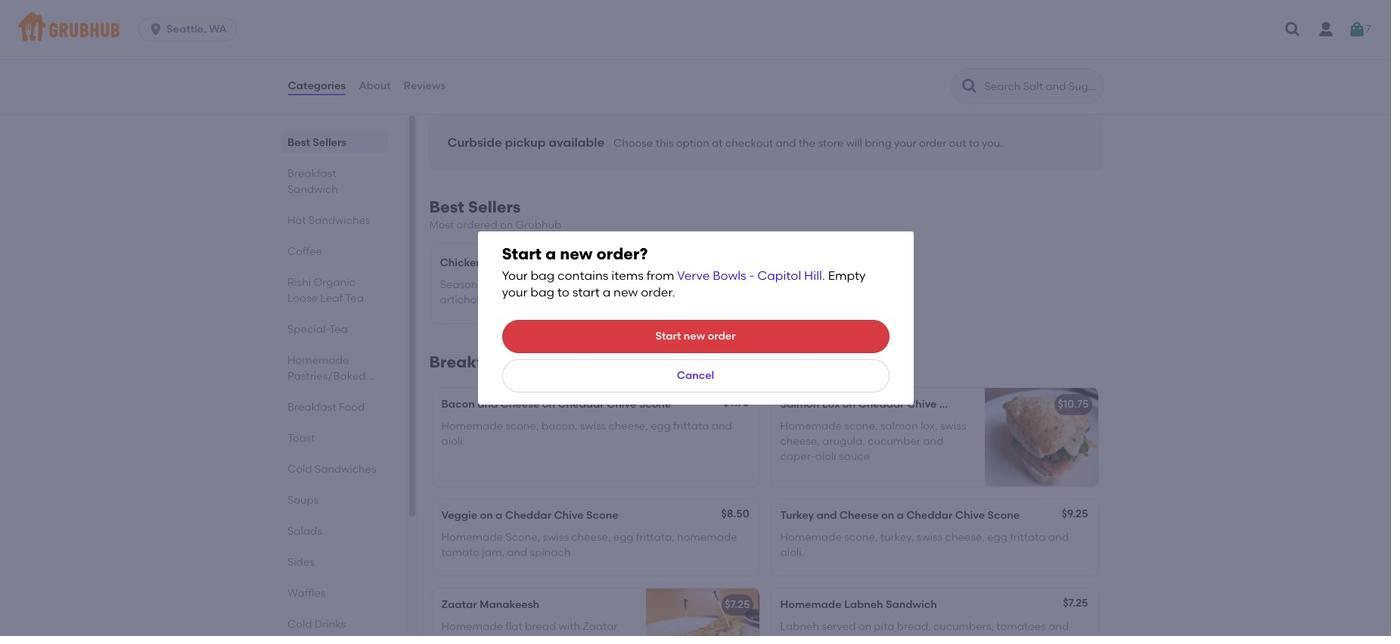 Task type: locate. For each thing, give the bounding box(es) containing it.
and down scone, in the bottom of the page
[[507, 546, 528, 559]]

0 horizontal spatial valid
[[473, 24, 498, 36]]

more. for qualifying
[[764, 39, 793, 52]]

or up reviews
[[445, 39, 455, 52]]

cold down toast
[[287, 463, 312, 476]]

homemade inside homemade scone, turkey, swiss cheese, egg frittata and aioli.
[[781, 531, 842, 544]]

1 horizontal spatial chicken
[[494, 278, 536, 291]]

sellers inside best sellers most ordered on grubhub
[[468, 198, 521, 217]]

of
[[573, 24, 583, 36], [717, 39, 727, 52]]

1 vertical spatial your
[[502, 286, 528, 300]]

0 vertical spatial homemade
[[577, 278, 637, 291]]

homemade inside homemade flat bread with zaatar (thyme), sesame and sumac seed
[[442, 620, 503, 633]]

swiss right turkey,
[[917, 531, 943, 544]]

homemade up pastries/baked on the bottom of page
[[287, 354, 349, 367]]

to inside empty your bag to start a new order.
[[558, 286, 570, 300]]

start up your
[[502, 244, 542, 263]]

homemade down salmon at right
[[781, 420, 842, 433]]

new down boy
[[684, 330, 705, 343]]

homemade up the "(thyme),"
[[442, 620, 503, 633]]

see details
[[445, 69, 502, 82], [717, 69, 774, 82]]

2 vertical spatial new
[[684, 330, 705, 343]]

swiss right lox,
[[941, 420, 967, 433]]

option
[[676, 137, 710, 150]]

tomatoes
[[997, 620, 1046, 633]]

scone, inside homemade scone, salmon lox, swiss cheese, arugula, cucumber and caper-aioli sauce
[[845, 420, 878, 433]]

fresh down the pita
[[859, 636, 884, 636]]

0 horizontal spatial fresh
[[781, 636, 806, 636]]

best down categories button
[[287, 136, 310, 149]]

1 horizontal spatial or
[[751, 39, 761, 52]]

1 vertical spatial sandwich
[[511, 353, 590, 372]]

breakfast down best sellers
[[287, 167, 336, 180]]

valid
[[473, 24, 498, 36], [746, 24, 770, 36]]

aioli. for homemade scone, turkey, swiss cheese, egg frittata and aioli.
[[781, 546, 804, 559]]

0 horizontal spatial your
[[502, 286, 528, 300]]

and down $9.25
[[1049, 531, 1069, 544]]

1 horizontal spatial see details button
[[717, 62, 774, 89]]

on left first
[[500, 24, 513, 36]]

sandwiches right hot
[[308, 214, 370, 227]]

1 horizontal spatial details
[[739, 69, 774, 82]]

zaatar inside homemade flat bread with zaatar (thyme), sesame and sumac seed
[[583, 620, 618, 633]]

1 horizontal spatial order
[[919, 137, 947, 150]]

1 horizontal spatial your
[[895, 137, 917, 150]]

frittata inside homemade scone, turkey, swiss cheese, egg frittata and aioli.
[[1010, 531, 1046, 544]]

cheddar up homemade scone, turkey, swiss cheese, egg frittata and aioli.
[[907, 510, 953, 522]]

breakfast inside breakfast sandwich
[[287, 167, 336, 180]]

1 horizontal spatial frittata
[[1010, 531, 1046, 544]]

0 horizontal spatial egg
[[614, 531, 634, 544]]

sellers down categories button
[[312, 136, 346, 149]]

hill
[[804, 269, 822, 283]]

order inside button
[[708, 330, 736, 343]]

1 horizontal spatial best
[[429, 198, 464, 217]]

homemade labneh sandwich
[[781, 599, 937, 612]]

fresh left greens.
[[781, 636, 806, 636]]

or right $50
[[751, 39, 761, 52]]

orders inside offer valid on qualifying orders of $50 or more.
[[841, 24, 874, 36]]

1 vertical spatial homemade
[[677, 531, 737, 544]]

cold sandwiches
[[287, 463, 376, 476]]

boy
[[673, 294, 692, 307]]

bacon,
[[542, 420, 578, 433]]

2 vertical spatial sandwich
[[886, 599, 937, 612]]

$10.75
[[1058, 398, 1089, 411]]

veggie
[[442, 510, 478, 522]]

2 see details button from the left
[[717, 62, 774, 89]]

bag up onions
[[531, 269, 555, 283]]

0 horizontal spatial to
[[558, 286, 570, 300]]

7
[[1366, 23, 1372, 35]]

see details for offer valid on qualifying orders of $50 or more.
[[717, 69, 774, 82]]

$7.25
[[1063, 597, 1089, 610], [725, 599, 750, 612]]

0 vertical spatial aioli.
[[442, 435, 465, 448]]

1 vertical spatial labneh
[[781, 620, 820, 633]]

see details down $50
[[717, 69, 774, 82]]

see details for offer valid on first orders of $15 or more.
[[445, 69, 502, 82]]

on inside best sellers most ordered on grubhub
[[500, 219, 513, 232]]

sandwiches
[[308, 214, 370, 227], [314, 463, 376, 476]]

offer inside offer valid on first orders of $15 or more.
[[445, 24, 471, 36]]

swiss up the spinach.
[[543, 531, 569, 544]]

aioli. inside homemade scone, turkey, swiss cheese, egg frittata and aioli.
[[781, 546, 804, 559]]

breakfast sandwich down the hearts,
[[429, 353, 590, 372]]

1 horizontal spatial egg
[[651, 420, 671, 433]]

$50
[[730, 39, 748, 52]]

cheese, up caper-
[[781, 435, 820, 448]]

promo image for offer valid on qualifying orders of $50 or more.
[[899, 17, 954, 72]]

orders inside offer valid on first orders of $15 or more.
[[537, 24, 570, 36]]

empty
[[828, 269, 866, 283]]

1 vertical spatial of
[[717, 39, 727, 52]]

frittata inside homemade scone, bacon, swiss cheese, egg frittata and aioli.
[[674, 420, 709, 433]]

1 horizontal spatial $7.25
[[1063, 597, 1089, 610]]

2 promo image from the left
[[899, 17, 954, 72]]

on left qualifying
[[773, 24, 786, 36]]

salmon
[[881, 420, 918, 433]]

homemade scone, bacon, swiss cheese, egg frittata and aioli.
[[442, 420, 732, 448]]

offer for offer valid on first orders of $15 or more.
[[445, 24, 471, 36]]

1 vertical spatial aioli.
[[781, 546, 804, 559]]

valid inside offer valid on first orders of $15 or more.
[[473, 24, 498, 36]]

0 horizontal spatial see details
[[445, 69, 502, 82]]

zaatar
[[442, 599, 477, 612], [583, 620, 618, 633]]

best
[[287, 136, 310, 149], [429, 198, 464, 217]]

or inside offer valid on qualifying orders of $50 or more.
[[751, 39, 761, 52]]

cheddar up homemade scone, bacon, swiss cheese, egg frittata and aioli.
[[558, 398, 604, 411]]

2 valid from the left
[[746, 24, 770, 36]]

1 offer from the left
[[445, 24, 471, 36]]

chive up homemade scone, turkey, swiss cheese, egg frittata and aioli.
[[956, 510, 985, 522]]

tea down the leaf
[[329, 323, 348, 336]]

2 horizontal spatial new
[[684, 330, 705, 343]]

offer valid on qualifying orders of $50 or more.
[[717, 24, 874, 52]]

more.
[[458, 39, 487, 52], [764, 39, 793, 52]]

2 orders from the left
[[841, 24, 874, 36]]

2 more. from the left
[[764, 39, 793, 52]]

drinks
[[314, 618, 346, 631]]

zaatar right with
[[583, 620, 618, 633]]

breakfast sandwich down best sellers
[[287, 167, 338, 196]]

1 fresh from the left
[[781, 636, 806, 636]]

verve
[[677, 269, 710, 283]]

see details down offer valid on first orders of $15 or more.
[[445, 69, 502, 82]]

cheese, right "bacon,"
[[609, 420, 648, 433]]

bag right the hearts,
[[531, 286, 555, 300]]

Search Salt and Sugar Cafe and Bakery search field
[[983, 79, 1099, 94]]

1 vertical spatial breakfast sandwich
[[429, 353, 590, 372]]

0 vertical spatial new
[[560, 244, 593, 263]]

1 vertical spatial bag
[[531, 286, 555, 300]]

1 vertical spatial frittata
[[1010, 531, 1046, 544]]

on left poor
[[632, 294, 645, 307]]

0 horizontal spatial labneh
[[781, 620, 820, 633]]

(thyme),
[[442, 636, 484, 636]]

on inside offer valid on qualifying orders of $50 or more.
[[773, 24, 786, 36]]

details
[[466, 69, 502, 82], [739, 69, 774, 82]]

swiss inside seasoned chicken breast, homemade pesto, swiss cheese, artichoke hearts, onions and spinach on poor boy bread.
[[673, 278, 699, 291]]

on inside "labneh served on pita bread, cucumbers, tomatoes and fresh greens. a fresh and light sandwich. (does not com"
[[859, 620, 872, 633]]

swiss inside homemade scone, salmon lox, swiss cheese, arugula, cucumber and caper-aioli sauce
[[941, 420, 967, 433]]

your down your
[[502, 286, 528, 300]]

swiss inside homemade scone, turkey, swiss cheese, egg frittata and aioli.
[[917, 531, 943, 544]]

and down the pita
[[886, 636, 907, 636]]

cold for cold drinks
[[287, 618, 312, 631]]

0 horizontal spatial best
[[287, 136, 310, 149]]

0 horizontal spatial start
[[502, 244, 542, 263]]

more. inside offer valid on first orders of $15 or more.
[[458, 39, 487, 52]]

soups
[[287, 494, 318, 507]]

orders right qualifying
[[841, 24, 874, 36]]

bread
[[525, 620, 556, 633]]

homemade up spinach
[[577, 278, 637, 291]]

0 horizontal spatial see details button
[[445, 62, 502, 89]]

1 horizontal spatial offer
[[717, 24, 743, 36]]

your right bring
[[895, 137, 917, 150]]

egg inside homemade scone, bacon, swiss cheese, egg frittata and aioli.
[[651, 420, 671, 433]]

orders for qualifying
[[841, 24, 874, 36]]

promo image
[[626, 17, 682, 72], [899, 17, 954, 72]]

1 cold from the top
[[287, 463, 312, 476]]

0 horizontal spatial aioli.
[[442, 435, 465, 448]]

1 horizontal spatial valid
[[746, 24, 770, 36]]

valid left first
[[473, 24, 498, 36]]

categories
[[288, 79, 346, 92]]

start
[[573, 286, 600, 300]]

1 or from the left
[[445, 39, 455, 52]]

valid inside offer valid on qualifying orders of $50 or more.
[[746, 24, 770, 36]]

zaatar up the "(thyme),"
[[442, 599, 477, 612]]

1 horizontal spatial labneh
[[844, 599, 884, 612]]

of left $50
[[717, 39, 727, 52]]

1 horizontal spatial start
[[656, 330, 681, 343]]

0 horizontal spatial of
[[573, 24, 583, 36]]

items
[[612, 269, 644, 283]]

2 horizontal spatial sandwich
[[886, 599, 937, 612]]

a
[[546, 244, 556, 263], [603, 286, 611, 300], [496, 510, 503, 522], [897, 510, 904, 522]]

scone, inside homemade scone, turkey, swiss cheese, egg frittata and aioli.
[[845, 531, 878, 544]]

2 see details from the left
[[717, 69, 774, 82]]

1 more. from the left
[[458, 39, 487, 52]]

0 horizontal spatial offer
[[445, 24, 471, 36]]

1 horizontal spatial fresh
[[859, 636, 884, 636]]

start for start a new order?
[[502, 244, 542, 263]]

breakfast down goods
[[287, 401, 336, 414]]

and inside homemade scone, swiss cheese, egg frittata, homemade tomato jam, and spinach.
[[507, 546, 528, 559]]

cheese, inside seasoned chicken breast, homemade pesto, swiss cheese, artichoke hearts, onions and spinach on poor boy bread.
[[702, 278, 741, 291]]

1 horizontal spatial see
[[717, 69, 736, 82]]

sellers up ordered
[[468, 198, 521, 217]]

labneh up the pita
[[844, 599, 884, 612]]

bowls
[[713, 269, 747, 283]]

chicken inside seasoned chicken breast, homemade pesto, swiss cheese, artichoke hearts, onions and spinach on poor boy bread.
[[494, 278, 536, 291]]

a inside empty your bag to start a new order.
[[603, 286, 611, 300]]

homemade down $8.50
[[677, 531, 737, 544]]

offer up reviews
[[445, 24, 471, 36]]

0 horizontal spatial more.
[[458, 39, 487, 52]]

2 vertical spatial breakfast
[[287, 401, 336, 414]]

0 horizontal spatial order
[[708, 330, 736, 343]]

0 horizontal spatial see
[[445, 69, 464, 82]]

1 horizontal spatial see details
[[717, 69, 774, 82]]

homemade
[[577, 278, 637, 291], [677, 531, 737, 544]]

0 vertical spatial cheese
[[501, 398, 540, 411]]

egg for bacon and cheese on cheddar chive scone
[[651, 420, 671, 433]]

0 horizontal spatial cheese
[[501, 398, 540, 411]]

from
[[647, 269, 675, 283]]

seattle, wa button
[[139, 17, 243, 42]]

on right veggie
[[480, 510, 493, 522]]

homemade inside homemade scone, swiss cheese, egg frittata, homemade tomato jam, and spinach.
[[677, 531, 737, 544]]

offer
[[445, 24, 471, 36], [717, 24, 743, 36]]

swiss
[[673, 278, 699, 291], [580, 420, 606, 433], [941, 420, 967, 433], [543, 531, 569, 544], [917, 531, 943, 544]]

2 horizontal spatial svg image
[[1348, 20, 1366, 39]]

see details button down offer valid on first orders of $15 or more.
[[445, 62, 502, 89]]

0 horizontal spatial homemade
[[577, 278, 637, 291]]

1 horizontal spatial cheese
[[840, 510, 879, 522]]

bread.
[[695, 294, 729, 307]]

homemade up tomato
[[442, 531, 503, 544]]

0 horizontal spatial chicken
[[440, 257, 483, 270]]

1 vertical spatial cheese
[[840, 510, 879, 522]]

labneh
[[844, 599, 884, 612], [781, 620, 820, 633]]

0 vertical spatial breakfast
[[287, 167, 336, 180]]

order left out
[[919, 137, 947, 150]]

1 see from the left
[[445, 69, 464, 82]]

0 vertical spatial frittata
[[674, 420, 709, 433]]

1 valid from the left
[[473, 24, 498, 36]]

swiss right "bacon,"
[[580, 420, 606, 433]]

aioli.
[[442, 435, 465, 448], [781, 546, 804, 559]]

homemade for homemade labneh sandwich
[[781, 599, 842, 612]]

0 vertical spatial best
[[287, 136, 310, 149]]

frittata for bacon and cheese on cheddar chive scone
[[674, 420, 709, 433]]

turkey and cheese on a cheddar chive scone
[[781, 510, 1020, 522]]

sandwich up hot
[[287, 183, 338, 196]]

your
[[502, 269, 528, 283]]

1 see details from the left
[[445, 69, 502, 82]]

promo image for offer valid on first orders of $15 or more.
[[626, 17, 682, 72]]

chicken up the hearts,
[[494, 278, 536, 291]]

cucumber
[[868, 435, 921, 448]]

details for offer valid on first orders of $15 or more.
[[466, 69, 502, 82]]

capitol
[[758, 269, 802, 283]]

salmon
[[781, 398, 820, 411]]

your inside empty your bag to start a new order.
[[502, 286, 528, 300]]

light
[[909, 636, 932, 636]]

seattle, wa
[[167, 23, 227, 36]]

cold left the drinks
[[287, 618, 312, 631]]

-
[[750, 269, 755, 283]]

0 vertical spatial sellers
[[312, 136, 346, 149]]

of inside offer valid on first orders of $15 or more.
[[573, 24, 583, 36]]

on left the pita
[[859, 620, 872, 633]]

1 promo image from the left
[[626, 17, 682, 72]]

of inside offer valid on qualifying orders of $50 or more.
[[717, 39, 727, 52]]

scone, left turkey,
[[845, 531, 878, 544]]

homemade for homemade scone, swiss cheese, egg frittata, homemade tomato jam, and spinach.
[[442, 531, 503, 544]]

sesame
[[487, 636, 527, 636]]

labneh inside "labneh served on pita bread, cucumbers, tomatoes and fresh greens. a fresh and light sandwich. (does not com"
[[781, 620, 820, 633]]

of left $15
[[573, 24, 583, 36]]

best inside best sellers most ordered on grubhub
[[429, 198, 464, 217]]

scone, up arugula,
[[845, 420, 878, 433]]

1 vertical spatial zaatar
[[583, 620, 618, 633]]

reviews button
[[403, 59, 447, 114]]

0 horizontal spatial or
[[445, 39, 455, 52]]

chive up homemade scone, bacon, swiss cheese, egg frittata and aioli.
[[607, 398, 637, 411]]

of for $50
[[717, 39, 727, 52]]

2 fresh from the left
[[859, 636, 884, 636]]

sandwich up bacon and cheese on cheddar chive scone
[[511, 353, 590, 372]]

homemade up greens.
[[781, 599, 842, 612]]

homemade inside homemade scone, swiss cheese, egg frittata, homemade tomato jam, and spinach.
[[442, 531, 503, 544]]

1 horizontal spatial sellers
[[468, 198, 521, 217]]

0 horizontal spatial sandwich
[[287, 183, 338, 196]]

1 horizontal spatial to
[[969, 137, 980, 150]]

1 horizontal spatial promo image
[[899, 17, 954, 72]]

2 offer from the left
[[717, 24, 743, 36]]

bag inside empty your bag to start a new order.
[[531, 286, 555, 300]]

new down items
[[614, 286, 638, 300]]

homemade inside seasoned chicken breast, homemade pesto, swiss cheese, artichoke hearts, onions and spinach on poor boy bread.
[[577, 278, 637, 291]]

frittata
[[674, 420, 709, 433], [1010, 531, 1046, 544]]

0 vertical spatial breakfast sandwich
[[287, 167, 338, 196]]

aioli. inside homemade scone, bacon, swiss cheese, egg frittata and aioli.
[[442, 435, 465, 448]]

1 details from the left
[[466, 69, 502, 82]]

see down $50
[[717, 69, 736, 82]]

scone, inside homemade scone, bacon, swiss cheese, egg frittata and aioli.
[[506, 420, 539, 433]]

scone,
[[506, 531, 540, 544]]

2 bag from the top
[[531, 286, 555, 300]]

on
[[500, 24, 513, 36], [773, 24, 786, 36], [500, 219, 513, 232], [632, 294, 645, 307], [542, 398, 555, 411], [843, 398, 856, 411], [480, 510, 493, 522], [882, 510, 895, 522], [859, 620, 872, 633]]

aioli. down turkey
[[781, 546, 804, 559]]

seasoned
[[440, 278, 491, 291]]

best sellers most ordered on grubhub
[[429, 198, 562, 232]]

0 horizontal spatial frittata
[[674, 420, 709, 433]]

0 vertical spatial order
[[919, 137, 947, 150]]

labneh up greens.
[[781, 620, 820, 633]]

loose
[[287, 292, 317, 305]]

0 vertical spatial to
[[969, 137, 980, 150]]

or inside offer valid on first orders of $15 or more.
[[445, 39, 455, 52]]

to
[[969, 137, 980, 150], [558, 286, 570, 300]]

0 vertical spatial zaatar
[[442, 599, 477, 612]]

cheese, inside homemade scone, swiss cheese, egg frittata, homemade tomato jam, and spinach.
[[572, 531, 611, 544]]

2 details from the left
[[739, 69, 774, 82]]

homemade inside homemade scone, bacon, swiss cheese, egg frittata and aioli.
[[442, 420, 503, 433]]

and down lox,
[[924, 435, 944, 448]]

on inside seasoned chicken breast, homemade pesto, swiss cheese, artichoke hearts, onions and spinach on poor boy bread.
[[632, 294, 645, 307]]

1 vertical spatial sandwiches
[[314, 463, 376, 476]]

start inside button
[[656, 330, 681, 343]]

to left start
[[558, 286, 570, 300]]

1 horizontal spatial new
[[614, 286, 638, 300]]

and inside homemade scone, salmon lox, swiss cheese, arugula, cucumber and caper-aioli sauce
[[924, 435, 944, 448]]

best up the most
[[429, 198, 464, 217]]

will
[[847, 137, 863, 150]]

new up contains
[[560, 244, 593, 263]]

svg image inside seattle, wa button
[[148, 22, 164, 37]]

homemade inside homemade scone, salmon lox, swiss cheese, arugula, cucumber and caper-aioli sauce
[[781, 420, 842, 433]]

and right the bacon
[[478, 398, 498, 411]]

cheese right the bacon
[[501, 398, 540, 411]]

egg
[[651, 420, 671, 433], [614, 531, 634, 544], [988, 531, 1008, 544]]

sandwich up bread,
[[886, 599, 937, 612]]

start for start new order
[[656, 330, 681, 343]]

aioli. down the bacon
[[442, 435, 465, 448]]

0 horizontal spatial svg image
[[148, 22, 164, 37]]

valid up $50
[[746, 24, 770, 36]]

0 horizontal spatial new
[[560, 244, 593, 263]]

svg image inside 7 button
[[1348, 20, 1366, 39]]

you.
[[982, 137, 1003, 150]]

tea right the leaf
[[345, 292, 364, 305]]

see details button down $50
[[717, 62, 774, 89]]

0 vertical spatial labneh
[[844, 599, 884, 612]]

veggie on a cheddar chive scone
[[442, 510, 619, 522]]

1 vertical spatial order
[[708, 330, 736, 343]]

1 horizontal spatial orders
[[841, 24, 874, 36]]

1 vertical spatial to
[[558, 286, 570, 300]]

coffee
[[287, 245, 322, 258]]

and right turkey
[[817, 510, 837, 522]]

1 horizontal spatial breakfast sandwich
[[429, 353, 590, 372]]

svg image
[[1284, 20, 1302, 39], [1348, 20, 1366, 39], [148, 22, 164, 37]]

homemade pastries/baked goods breakfast food
[[287, 354, 366, 414]]

on up "bacon,"
[[542, 398, 555, 411]]

egg inside homemade scone, turkey, swiss cheese, egg frittata and aioli.
[[988, 531, 1008, 544]]

scone, left "bacon,"
[[506, 420, 539, 433]]

a right start
[[603, 286, 611, 300]]

1 vertical spatial best
[[429, 198, 464, 217]]

salmon lox on cheddar chive scone image
[[985, 388, 1098, 487]]

chive up lox,
[[907, 398, 937, 411]]

1 see details button from the left
[[445, 62, 502, 89]]

see up curbside
[[445, 69, 464, 82]]

1 vertical spatial chicken
[[494, 278, 536, 291]]

scone, for turkey,
[[845, 531, 878, 544]]

sandwiches up the soups
[[314, 463, 376, 476]]

bag
[[531, 269, 555, 283], [531, 286, 555, 300]]

2 or from the left
[[751, 39, 761, 52]]

offer inside offer valid on qualifying orders of $50 or more.
[[717, 24, 743, 36]]

1 horizontal spatial homemade
[[677, 531, 737, 544]]

or
[[445, 39, 455, 52], [751, 39, 761, 52]]

0 horizontal spatial orders
[[537, 24, 570, 36]]

2 cold from the top
[[287, 618, 312, 631]]

breakfast up the bacon
[[429, 353, 508, 372]]

1 horizontal spatial more.
[[764, 39, 793, 52]]

scone, for bacon,
[[506, 420, 539, 433]]

start
[[502, 244, 542, 263], [656, 330, 681, 343]]

order down bread.
[[708, 330, 736, 343]]

0 vertical spatial sandwich
[[287, 183, 338, 196]]

cheese, up bread.
[[702, 278, 741, 291]]

cold drinks
[[287, 618, 346, 631]]

homemade
[[287, 354, 349, 367], [442, 420, 503, 433], [781, 420, 842, 433], [442, 531, 503, 544], [781, 531, 842, 544], [781, 599, 842, 612], [442, 620, 503, 633]]

search icon image
[[961, 77, 979, 95]]

0 vertical spatial start
[[502, 244, 542, 263]]

$9.75
[[724, 397, 750, 410]]

0 horizontal spatial promo image
[[626, 17, 682, 72]]

1 vertical spatial new
[[614, 286, 638, 300]]

1 vertical spatial sellers
[[468, 198, 521, 217]]

most
[[429, 219, 454, 232]]

details down offer valid on first orders of $15 or more.
[[466, 69, 502, 82]]

swiss up boy
[[673, 278, 699, 291]]

ordered
[[457, 219, 498, 232]]

your
[[895, 137, 917, 150], [502, 286, 528, 300]]

checkout
[[726, 137, 774, 150]]

homemade down the bacon
[[442, 420, 503, 433]]

homemade scone, swiss cheese, egg frittata, homemade tomato jam, and spinach.
[[442, 531, 737, 559]]

2 see from the left
[[717, 69, 736, 82]]

homemade down turkey
[[781, 531, 842, 544]]

and inside homemade flat bread with zaatar (thyme), sesame and sumac seed
[[529, 636, 550, 636]]

0 vertical spatial bag
[[531, 269, 555, 283]]

more. inside offer valid on qualifying orders of $50 or more.
[[764, 39, 793, 52]]

1 orders from the left
[[537, 24, 570, 36]]

and
[[776, 137, 796, 150], [565, 294, 586, 307], [478, 398, 498, 411], [712, 420, 732, 433], [924, 435, 944, 448], [817, 510, 837, 522], [1049, 531, 1069, 544], [507, 546, 528, 559], [1049, 620, 1069, 633], [529, 636, 550, 636], [886, 636, 907, 636]]

offer up $50
[[717, 24, 743, 36]]

2 horizontal spatial egg
[[988, 531, 1008, 544]]



Task type: vqa. For each thing, say whether or not it's contained in the screenshot.
rightmost aioli.
yes



Task type: describe. For each thing, give the bounding box(es) containing it.
food
[[339, 401, 365, 414]]

the
[[799, 137, 816, 150]]

offer valid on first orders of $15 or more.
[[445, 24, 601, 52]]

curbside
[[448, 135, 502, 150]]

zaatar manakeesh image
[[646, 589, 759, 636]]

egg for turkey and cheese on a cheddar chive scone
[[988, 531, 1008, 544]]

tomato
[[442, 546, 480, 559]]

store
[[818, 137, 844, 150]]

offer for offer valid on qualifying orders of $50 or more.
[[717, 24, 743, 36]]

0 vertical spatial your
[[895, 137, 917, 150]]

rishi
[[287, 276, 311, 289]]

0 horizontal spatial $7.25
[[725, 599, 750, 612]]

at
[[712, 137, 723, 150]]

best for best sellers most ordered on grubhub
[[429, 198, 464, 217]]

hot sandwiches
[[287, 214, 370, 227]]

svg image for seattle, wa
[[148, 22, 164, 37]]

aioli
[[815, 450, 837, 463]]

order.
[[641, 286, 675, 300]]

categories button
[[287, 59, 347, 114]]

of for $15
[[573, 24, 583, 36]]

seattle,
[[167, 23, 206, 36]]

frittata,
[[636, 531, 675, 544]]

1 vertical spatial tea
[[329, 323, 348, 336]]

homemade flat bread with zaatar (thyme), sesame and sumac seed
[[442, 620, 618, 636]]

sides
[[287, 556, 314, 569]]

onions
[[529, 294, 563, 307]]

cancel
[[677, 369, 715, 382]]

a up jam,
[[496, 510, 503, 522]]

labneh served on pita bread, cucumbers, tomatoes and fresh greens. a fresh and light sandwich. (does not com
[[781, 620, 1070, 636]]

cheese, inside homemade scone, salmon lox, swiss cheese, arugula, cucumber and caper-aioli sauce
[[781, 435, 820, 448]]

and right tomatoes
[[1049, 620, 1069, 633]]

breakfast inside the homemade pastries/baked goods breakfast food
[[287, 401, 336, 414]]

manakeesh
[[480, 599, 540, 612]]

homemade for homemade flat bread with zaatar (thyme), sesame and sumac seed
[[442, 620, 503, 633]]

hearts,
[[491, 294, 527, 307]]

organic
[[313, 276, 355, 289]]

chicken pesto
[[440, 257, 514, 270]]

flat
[[506, 620, 523, 633]]

out
[[950, 137, 967, 150]]

bacon and cheese on cheddar chive scone
[[442, 398, 671, 411]]

sauce
[[839, 450, 870, 463]]

start new order
[[656, 330, 736, 343]]

homemade for homemade scone, turkey, swiss cheese, egg frittata and aioli.
[[781, 531, 842, 544]]

zaatar manakeesh
[[442, 599, 540, 612]]

frittata for turkey and cheese on a cheddar chive scone
[[1010, 531, 1046, 544]]

on inside offer valid on first orders of $15 or more.
[[500, 24, 513, 36]]

homemade scone, turkey, swiss cheese, egg frittata and aioli.
[[781, 531, 1069, 559]]

pesto
[[485, 257, 514, 270]]

0 vertical spatial chicken
[[440, 257, 483, 270]]

see for offer valid on qualifying orders of $50 or more.
[[717, 69, 736, 82]]

0 horizontal spatial zaatar
[[442, 599, 477, 612]]

leaf
[[320, 292, 343, 305]]

bread,
[[897, 620, 931, 633]]

breast,
[[538, 278, 574, 291]]

jam,
[[482, 546, 505, 559]]

svg image for 7
[[1348, 20, 1366, 39]]

on right lox
[[843, 398, 856, 411]]

not
[[1021, 636, 1038, 636]]

spinach
[[588, 294, 629, 307]]

new inside empty your bag to start a new order.
[[614, 286, 638, 300]]

main navigation navigation
[[0, 0, 1392, 59]]

caper-
[[781, 450, 815, 463]]

special-
[[287, 323, 329, 336]]

a down grubhub
[[546, 244, 556, 263]]

cheese for bacon,
[[501, 398, 540, 411]]

chive up homemade scone, swiss cheese, egg frittata, homemade tomato jam, and spinach.
[[554, 510, 584, 522]]

valid for first
[[473, 24, 498, 36]]

see details button for offer valid on qualifying orders of $50 or more.
[[717, 62, 774, 89]]

reviews
[[404, 79, 446, 92]]

special-tea
[[287, 323, 348, 336]]

cheese, inside homemade scone, turkey, swiss cheese, egg frittata and aioli.
[[946, 531, 985, 544]]

best for best sellers
[[287, 136, 310, 149]]

egg inside homemade scone, swiss cheese, egg frittata, homemade tomato jam, and spinach.
[[614, 531, 634, 544]]

sandwiches for hot sandwiches
[[308, 214, 370, 227]]

served
[[822, 620, 856, 633]]

see for offer valid on first orders of $15 or more.
[[445, 69, 464, 82]]

cold for cold sandwiches
[[287, 463, 312, 476]]

7 button
[[1348, 16, 1372, 43]]

or for offer valid on first orders of $15 or more.
[[445, 39, 455, 52]]

sellers for best sellers most ordered on grubhub
[[468, 198, 521, 217]]

order?
[[597, 244, 648, 263]]

see details button for offer valid on first orders of $15 or more.
[[445, 62, 502, 89]]

on up turkey,
[[882, 510, 895, 522]]

cancel button
[[502, 359, 890, 393]]

valid for qualifying
[[746, 24, 770, 36]]

available
[[549, 135, 605, 150]]

tea inside rishi organic loose leaf tea
[[345, 292, 364, 305]]

new inside button
[[684, 330, 705, 343]]

start a new order?
[[502, 244, 648, 263]]

cheese, inside homemade scone, bacon, swiss cheese, egg frittata and aioli.
[[609, 420, 648, 433]]

waffles
[[287, 587, 325, 600]]

1 vertical spatial breakfast
[[429, 353, 508, 372]]

artichoke
[[440, 294, 489, 307]]

curbside pickup available
[[448, 135, 605, 150]]

bring
[[865, 137, 892, 150]]

homemade for homemade scone, bacon, swiss cheese, egg frittata and aioli.
[[442, 420, 503, 433]]

turkey,
[[881, 531, 915, 544]]

about
[[359, 79, 391, 92]]

and inside homemade scone, bacon, swiss cheese, egg frittata and aioli.
[[712, 420, 732, 433]]

$15
[[585, 24, 601, 36]]

with
[[559, 620, 580, 633]]

1 horizontal spatial svg image
[[1284, 20, 1302, 39]]

arugula,
[[823, 435, 866, 448]]

.
[[822, 269, 825, 283]]

more. for first
[[458, 39, 487, 52]]

a up turkey,
[[897, 510, 904, 522]]

this
[[656, 137, 674, 150]]

lox
[[822, 398, 840, 411]]

sandwiches for cold sandwiches
[[314, 463, 376, 476]]

best sellers
[[287, 136, 346, 149]]

details for offer valid on qualifying orders of $50 or more.
[[739, 69, 774, 82]]

cheddar up salmon
[[859, 398, 905, 411]]

pita
[[874, 620, 895, 633]]

(does
[[989, 636, 1018, 636]]

homemade inside the homemade pastries/baked goods breakfast food
[[287, 354, 349, 367]]

and inside seasoned chicken breast, homemade pesto, swiss cheese, artichoke hearts, onions and spinach on poor boy bread.
[[565, 294, 586, 307]]

bacon
[[442, 398, 475, 411]]

swiss inside homemade scone, swiss cheese, egg frittata, homemade tomato jam, and spinach.
[[543, 531, 569, 544]]

1 horizontal spatial sandwich
[[511, 353, 590, 372]]

seasoned chicken breast, homemade pesto, swiss cheese, artichoke hearts, onions and spinach on poor boy bread.
[[440, 278, 741, 307]]

cheddar up scone, in the bottom of the page
[[505, 510, 552, 522]]

sandwich.
[[934, 636, 986, 636]]

goods
[[287, 386, 321, 399]]

cheese for turkey,
[[840, 510, 879, 522]]

0 horizontal spatial breakfast sandwich
[[287, 167, 338, 196]]

contains
[[558, 269, 609, 283]]

1 bag from the top
[[531, 269, 555, 283]]

aioli. for homemade scone, bacon, swiss cheese, egg frittata and aioli.
[[442, 435, 465, 448]]

orders for first
[[537, 24, 570, 36]]

sellers for best sellers
[[312, 136, 346, 149]]

swiss inside homemade scone, bacon, swiss cheese, egg frittata and aioli.
[[580, 420, 606, 433]]

grubhub
[[516, 219, 562, 232]]

or for offer valid on qualifying orders of $50 or more.
[[751, 39, 761, 52]]

and inside homemade scone, turkey, swiss cheese, egg frittata and aioli.
[[1049, 531, 1069, 544]]

homemade for homemade scone, salmon lox, swiss cheese, arugula, cucumber and caper-aioli sauce
[[781, 420, 842, 433]]

scone, for salmon
[[845, 420, 878, 433]]

and left "the"
[[776, 137, 796, 150]]

salads
[[287, 525, 322, 538]]



